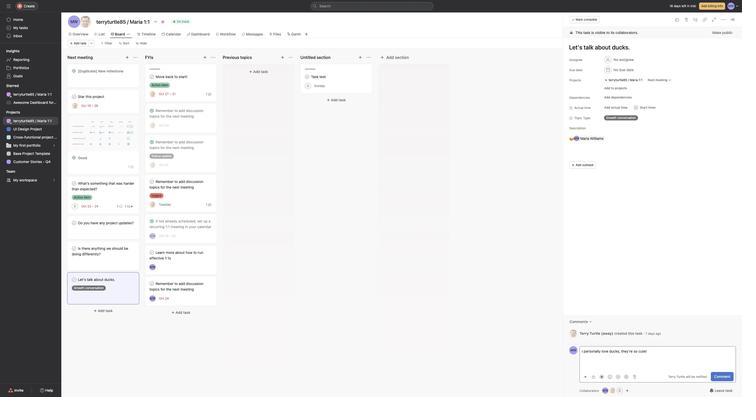 Task type: describe. For each thing, give the bounding box(es) containing it.
completed milestone image
[[72, 156, 76, 160]]

next meeting button
[[646, 77, 674, 84]]

board link
[[111, 31, 125, 37]]

projects
[[615, 86, 628, 90]]

dependencies
[[570, 96, 590, 100]]

base
[[13, 152, 21, 156]]

start timer
[[641, 106, 656, 110]]

maria inside projects element
[[37, 119, 47, 123]]

23
[[87, 205, 91, 209]]

terryturtle85 for ui design project
[[13, 119, 34, 123]]

test
[[320, 75, 326, 79]]

be inside let's talk about ducks. "dialog"
[[692, 376, 696, 380]]

my for my workspace
[[13, 178, 18, 183]]

teams element
[[0, 167, 61, 186]]

0 horizontal spatial growth
[[74, 287, 84, 291]]

love
[[602, 350, 609, 354]]

fyis
[[145, 55, 153, 60]]

meeting inside if not already scheduled, set up a recurring 1:1 meeting in your calendar
[[171, 225, 184, 229]]

add inside button
[[576, 163, 582, 167]]

completed checkbox for action item
[[71, 181, 77, 187]]

projects element
[[0, 108, 61, 167]]

0 vertical spatial terryturtle85 / maria 1:1 link
[[603, 78, 645, 83]]

3 next from the top
[[173, 185, 180, 190]]

comments
[[570, 320, 588, 325]]

1 vertical spatial 24
[[95, 205, 98, 209]]

1 vertical spatial growth conversation
[[74, 287, 104, 291]]

terry for (away)
[[580, 332, 589, 336]]

4 remember to add discussion topics for the next meeting from the top
[[150, 282, 204, 292]]

mark
[[576, 18, 583, 21]]

anything
[[91, 247, 106, 251]]

timeline
[[141, 32, 156, 36]]

conversation inside popup button
[[618, 116, 636, 120]]

you
[[84, 221, 90, 226]]

gantt link
[[287, 31, 301, 37]]

completed checkbox for status update
[[149, 139, 155, 146]]

see details, my workspace image
[[53, 179, 56, 182]]

terry for will
[[669, 376, 676, 380]]

add subtask button
[[570, 162, 596, 169]]

more actions image
[[90, 42, 93, 45]]

0 vertical spatial in
[[688, 4, 690, 8]]

projects button
[[0, 110, 20, 115]]

we
[[106, 247, 111, 251]]

more section actions image for untitled section
[[367, 55, 371, 60]]

have
[[91, 221, 98, 226]]

oct 24 button for mw
[[159, 297, 169, 301]]

starred
[[6, 84, 19, 88]]

to inside learn more about how to run effective 1:1s
[[194, 251, 197, 255]]

make public button
[[710, 28, 737, 37]]

sort button
[[117, 40, 132, 47]]

no assignee
[[614, 58, 634, 62]]

home link
[[3, 16, 58, 24]]

days inside terry turtle (away) created this task · 7 days ago
[[649, 332, 655, 336]]

2 remember to add discussion topics for the next meeting from the top
[[150, 140, 204, 150]]

my first portfolio link
[[3, 142, 58, 150]]

7
[[646, 332, 648, 336]]

customer stories - q4
[[13, 160, 51, 164]]

due
[[570, 68, 576, 72]]

maria left williams
[[581, 137, 590, 141]]

move back to start!
[[156, 75, 188, 79]]

oct 24 for mw
[[159, 297, 169, 301]]

project inside awesome dashboard for new project link
[[63, 101, 75, 105]]

next meeting
[[68, 55, 93, 60]]

starred element
[[0, 81, 75, 108]]

1:1 inside projects element
[[47, 119, 52, 123]]

portfolio
[[27, 143, 41, 148]]

3 the from the top
[[166, 185, 172, 190]]

filter
[[105, 41, 112, 45]]

ui
[[13, 127, 17, 131]]

main content containing this task is visible to its collaborators.
[[564, 27, 743, 345]]

add inside button
[[387, 55, 394, 60]]

should
[[112, 247, 123, 251]]

add billing info
[[702, 4, 723, 8]]

add section button
[[378, 53, 411, 62]]

updates?
[[119, 221, 134, 226]]

leave task button
[[707, 387, 737, 396]]

effective
[[150, 257, 164, 261]]

tuesday
[[159, 203, 171, 207]]

3 remember to add discussion topics for the next meeting from the top
[[150, 180, 204, 190]]

will
[[686, 376, 691, 380]]

insert an object image
[[584, 376, 587, 379]]

on track button
[[169, 18, 194, 25]]

awesome dashboard for new project link
[[3, 99, 75, 107]]

terryturtle85 for awesome dashboard for new project
[[13, 92, 34, 97]]

project inside base project template link
[[22, 152, 34, 156]]

0 horizontal spatial date
[[576, 68, 583, 72]]

2 horizontal spatial project
[[106, 221, 118, 226]]

19 for this
[[87, 104, 91, 108]]

that
[[109, 182, 115, 186]]

not
[[159, 219, 164, 224]]

show options image
[[154, 20, 158, 24]]

goals link
[[3, 72, 58, 80]]

1 remember to add discussion topics for the next meeting from the top
[[150, 109, 204, 119]]

leave
[[715, 389, 725, 394]]

0 horizontal spatial item
[[84, 196, 90, 200]]

calendar
[[197, 225, 212, 229]]

dashboard link
[[187, 31, 210, 37]]

more section actions image for fyis
[[211, 55, 215, 60]]

1 vertical spatial conversation
[[85, 287, 104, 291]]

list link
[[95, 31, 105, 37]]

hide button
[[134, 40, 149, 47]]

formatting image
[[592, 376, 596, 380]]

1 vertical spatial 31
[[165, 163, 169, 167]]

Task Name text field
[[566, 41, 737, 53]]

add subtask image
[[694, 18, 698, 22]]

urgent
[[152, 194, 162, 198]]

1 horizontal spatial action
[[152, 83, 161, 87]]

add billing info button
[[700, 3, 726, 10]]

terryturtle85 / maria 1:1 inside let's talk about ducks. "dialog"
[[609, 78, 643, 82]]

oct 24 button for tt
[[159, 124, 169, 128]]

start!
[[179, 75, 188, 79]]

24 for mw
[[165, 297, 169, 301]]

description
[[570, 127, 586, 130]]

my for my first portfolio
[[13, 143, 18, 148]]

base project template
[[13, 152, 50, 156]]

0 vertical spatial dashboard
[[191, 32, 210, 36]]

task inside button
[[726, 389, 733, 394]]

williams
[[591, 137, 604, 141]]

overview link
[[69, 31, 88, 37]]

full screen image
[[712, 18, 717, 22]]

help button
[[37, 387, 56, 396]]

goals
[[13, 74, 23, 78]]

4 remember from the top
[[156, 282, 174, 286]]

collaborators
[[580, 390, 599, 393]]

left
[[682, 4, 687, 8]]

was
[[116, 182, 123, 186]]

section
[[395, 55, 409, 60]]

new inside starred element
[[55, 101, 62, 105]]

untitled section
[[301, 55, 331, 60]]

on
[[177, 20, 181, 24]]

add task image for fyis
[[203, 55, 207, 60]]

maria down no due date
[[630, 78, 638, 82]]

star this project
[[78, 95, 104, 99]]

about for more
[[175, 251, 185, 255]]

let's
[[78, 278, 86, 282]]

my first portfolio
[[13, 143, 41, 148]]

customer
[[13, 160, 29, 164]]

complete
[[584, 18, 598, 21]]

ui design project
[[13, 127, 42, 131]]

3 add from the top
[[179, 180, 185, 184]]

1 add from the top
[[179, 109, 185, 113]]

no for no assignee
[[614, 58, 619, 62]]

sunday
[[315, 84, 325, 88]]

star
[[78, 95, 85, 99]]

template
[[35, 152, 50, 156]]

add dependencies button
[[603, 94, 635, 101]]

timer
[[649, 106, 656, 110]]

in inside if not already scheduled, set up a recurring 1:1 meeting in your calendar
[[185, 225, 188, 229]]

close details image
[[731, 18, 735, 22]]

4 the from the top
[[166, 288, 172, 292]]

this task is visible to its collaborators.
[[576, 30, 639, 35]]

project inside ui design project link
[[30, 127, 42, 131]]

is
[[78, 247, 81, 251]]

cross-
[[13, 135, 24, 140]]

3 topics from the top
[[150, 185, 160, 190]]

how
[[186, 251, 193, 255]]

run
[[198, 251, 203, 255]]

terryturtle85 inside let's talk about ducks. "dialog"
[[609, 78, 628, 82]]

[duplicate]
[[78, 69, 97, 73]]

be inside is there anything we should be doing differently?
[[124, 247, 128, 251]]

0 horizontal spatial this
[[86, 95, 92, 99]]

1 the from the top
[[166, 114, 172, 119]]

add task image
[[281, 55, 285, 60]]

my tasks
[[13, 26, 28, 30]]



Task type: vqa. For each thing, say whether or not it's contained in the screenshot.
Today to the top
no



Task type: locate. For each thing, give the bounding box(es) containing it.
this
[[576, 30, 583, 35]]

turtle for (away)
[[590, 332, 601, 336]]

/ up ui design project link on the top of page
[[35, 119, 36, 123]]

growth down "let's"
[[74, 287, 84, 291]]

at mention image
[[617, 376, 621, 380]]

learn
[[156, 251, 165, 255]]

dashboard down on track popup button
[[191, 32, 210, 36]]

add or remove collaborators image
[[626, 390, 629, 393]]

action item down than
[[74, 196, 90, 200]]

2 topics from the top
[[150, 146, 160, 150]]

to inside button
[[612, 86, 615, 90]]

my
[[13, 26, 18, 30], [13, 143, 18, 148], [13, 178, 18, 183]]

2 vertical spatial project
[[22, 152, 34, 156]]

terryturtle85 / maria 1:1 link up awesome
[[3, 91, 58, 99]]

assignee
[[620, 58, 634, 62]]

1 horizontal spatial time
[[621, 106, 628, 110]]

maria up awesome dashboard for new project
[[37, 92, 47, 97]]

– right "23"
[[92, 205, 94, 209]]

messages
[[246, 32, 263, 36]]

completed image
[[304, 74, 310, 80], [149, 139, 155, 146], [149, 250, 155, 256], [71, 277, 77, 283], [149, 281, 155, 287]]

1 horizontal spatial days
[[674, 4, 681, 8]]

toolbar inside let's talk about ducks. "dialog"
[[582, 374, 639, 381]]

1 vertical spatial action item
[[74, 196, 90, 200]]

0 horizontal spatial time
[[585, 106, 591, 110]]

1 horizontal spatial item
[[162, 83, 168, 87]]

maria williams link
[[581, 137, 604, 141]]

1 remember from the top
[[156, 109, 174, 113]]

oct 31
[[159, 163, 169, 167]]

project for this
[[93, 95, 104, 99]]

turtle
[[590, 332, 601, 336], [677, 376, 686, 380]]

up
[[203, 219, 208, 224]]

previous topics
[[223, 55, 252, 60]]

0 likes. click to like this task image
[[676, 18, 680, 22]]

add tab image
[[305, 32, 309, 36]]

in right left
[[688, 4, 690, 8]]

let's talk about ducks.
[[78, 278, 115, 282]]

1 vertical spatial oct 24
[[159, 297, 169, 301]]

0 vertical spatial be
[[124, 247, 128, 251]]

1 vertical spatial about
[[94, 278, 103, 282]]

0 vertical spatial item
[[162, 83, 168, 87]]

–
[[170, 92, 171, 96], [92, 104, 93, 108], [92, 205, 94, 209], [169, 235, 171, 238]]

1 horizontal spatial projects
[[570, 79, 582, 82]]

item
[[162, 83, 168, 87], [84, 196, 90, 200]]

0 horizontal spatial turtle
[[590, 332, 601, 336]]

be
[[124, 247, 128, 251], [692, 376, 696, 380]]

completed checkbox left move
[[149, 74, 155, 80]]

dashboard inside starred element
[[30, 101, 48, 105]]

1 vertical spatial growth
[[74, 287, 84, 291]]

1 horizontal spatial about
[[175, 251, 185, 255]]

maria williams
[[581, 137, 604, 141]]

no assignee button
[[603, 55, 637, 64]]

0 horizontal spatial 19
[[87, 104, 91, 108]]

due date
[[570, 68, 583, 72]]

time right actual on the right top of the page
[[621, 106, 628, 110]]

1 horizontal spatial this
[[629, 332, 635, 336]]

oct 31 button
[[159, 163, 169, 167]]

assignee
[[570, 58, 583, 62]]

project left oct 19 – 26
[[63, 101, 75, 105]]

growth down actual on the right top of the page
[[607, 116, 617, 120]]

oct
[[159, 92, 164, 96], [81, 104, 87, 108], [159, 124, 164, 128], [159, 163, 164, 167], [81, 205, 87, 209], [159, 235, 164, 238], [159, 297, 164, 301]]

days
[[674, 4, 681, 8], [649, 332, 655, 336]]

trial
[[691, 4, 697, 8]]

conversation down add actual time 'dropdown button'
[[618, 116, 636, 120]]

completed milestone checkbox for [duplicate] new milestone
[[72, 69, 76, 73]]

1 vertical spatial new
[[55, 101, 62, 105]]

attach a file or paste an image image
[[633, 376, 637, 380]]

1 vertical spatial project
[[42, 135, 53, 140]]

back
[[166, 75, 174, 79]]

1 vertical spatial terryturtle85
[[13, 92, 34, 97]]

about for talk
[[94, 278, 103, 282]]

completed checkbox up status
[[149, 139, 155, 146]]

Completed milestone checkbox
[[72, 69, 76, 73], [72, 156, 76, 160]]

0 horizontal spatial terry
[[580, 332, 589, 336]]

action down than
[[74, 196, 83, 200]]

is there anything we should be doing differently?
[[72, 247, 128, 257]]

1 vertical spatial completed milestone checkbox
[[72, 156, 76, 160]]

a
[[209, 219, 211, 224]]

turtle for will
[[677, 376, 686, 380]]

project up cross-functional project plan
[[30, 127, 42, 131]]

list
[[99, 32, 105, 36]]

1 button
[[205, 92, 213, 97], [127, 165, 135, 170], [205, 202, 213, 208], [116, 204, 124, 209], [124, 204, 135, 209]]

my left tasks
[[13, 26, 18, 30]]

add task
[[74, 41, 87, 45], [253, 70, 268, 74], [331, 98, 346, 102], [98, 309, 113, 314], [176, 311, 191, 315]]

1 vertical spatial my
[[13, 143, 18, 148]]

my for my tasks
[[13, 26, 18, 30]]

dashboard
[[191, 32, 210, 36], [30, 101, 48, 105]]

be right will
[[692, 376, 696, 380]]

my inside projects element
[[13, 143, 18, 148]]

0 vertical spatial days
[[674, 4, 681, 8]]

0 vertical spatial oct 24
[[159, 124, 169, 128]]

1 vertical spatial terryturtle85 / maria 1:1
[[13, 92, 52, 97]]

scheduled,
[[178, 219, 196, 224]]

1:1 inside if not already scheduled, set up a recurring 1:1 meeting in your calendar
[[166, 225, 170, 229]]

terry inside main content
[[580, 332, 589, 336]]

topic type
[[575, 116, 591, 120]]

1 horizontal spatial project
[[93, 95, 104, 99]]

growth conversation inside growth conversation popup button
[[607, 116, 636, 120]]

2 vertical spatial terryturtle85
[[13, 119, 34, 123]]

31 right 27
[[172, 92, 176, 96]]

2 vertical spatial 24
[[165, 297, 169, 301]]

2 oct 24 from the top
[[159, 297, 169, 301]]

– for 26
[[92, 104, 93, 108]]

0 vertical spatial completed milestone checkbox
[[72, 69, 76, 73]]

my inside global element
[[13, 26, 18, 30]]

0 horizontal spatial more section actions image
[[133, 55, 138, 60]]

1 vertical spatial dashboard
[[30, 101, 48, 105]]

/ for ui design project
[[35, 119, 36, 123]]

2 horizontal spatial add task image
[[359, 55, 363, 60]]

– left 26
[[92, 104, 93, 108]]

projects inside dropdown button
[[6, 110, 20, 115]]

2 vertical spatial terryturtle85 / maria 1:1
[[13, 119, 52, 123]]

filter button
[[98, 40, 115, 47]]

about left the how
[[175, 251, 185, 255]]

completed image
[[149, 74, 155, 80], [71, 94, 77, 100], [149, 108, 155, 114], [149, 179, 155, 185], [71, 181, 77, 187], [149, 219, 155, 225], [71, 220, 77, 227], [71, 246, 77, 252]]

more
[[166, 251, 174, 255]]

terryturtle85 / maria 1:1 inside starred element
[[13, 92, 52, 97]]

growth
[[607, 116, 617, 120], [74, 287, 84, 291]]

oct 24 for tt
[[159, 124, 169, 128]]

0 horizontal spatial dashboard
[[30, 101, 48, 105]]

hide sidebar image
[[7, 4, 11, 8]]

1 my from the top
[[13, 26, 18, 30]]

Completed checkbox
[[304, 74, 310, 80], [71, 94, 77, 100], [149, 108, 155, 114], [149, 219, 155, 225], [71, 220, 77, 227], [71, 246, 77, 252], [149, 250, 155, 256], [149, 281, 155, 287]]

stories
[[30, 160, 42, 164]]

item down "expected?"
[[84, 196, 90, 200]]

1 horizontal spatial 19
[[165, 235, 169, 238]]

2 add task image from the left
[[203, 55, 207, 60]]

4 add from the top
[[179, 282, 185, 286]]

1 horizontal spatial growth
[[607, 116, 617, 120]]

ducks,
[[610, 350, 621, 354]]

1 horizontal spatial action item
[[152, 83, 168, 87]]

date
[[627, 68, 634, 72], [576, 68, 583, 72]]

oct 19 – 20
[[159, 235, 176, 238]]

completed milestone image
[[72, 69, 76, 73]]

this right star
[[86, 95, 92, 99]]

my tasks link
[[3, 24, 58, 32]]

1 next from the top
[[173, 114, 180, 119]]

attachments: add a file to this task, let's talk about ducks. image
[[685, 18, 689, 22]]

completed checkbox up urgent
[[149, 179, 155, 185]]

this right created
[[629, 332, 635, 336]]

completed milestone checkbox left good
[[72, 156, 76, 160]]

terryturtle85 inside projects element
[[13, 119, 34, 123]]

0 horizontal spatial action
[[74, 196, 83, 200]]

maria up ui design project link on the top of page
[[37, 119, 47, 123]]

no left due
[[614, 68, 619, 72]]

0 horizontal spatial action item
[[74, 196, 90, 200]]

1 horizontal spatial new
[[98, 69, 106, 73]]

0 vertical spatial growth
[[607, 116, 617, 120]]

learn more about how to run effective 1:1s
[[150, 251, 203, 261]]

subtask
[[583, 163, 594, 167]]

insights element
[[0, 47, 61, 81]]

terryturtle85 / maria 1:1 link for awesome dashboard for new project
[[3, 91, 58, 99]]

to
[[607, 30, 610, 35], [175, 75, 178, 79], [612, 86, 615, 90], [175, 109, 178, 113], [175, 140, 178, 144], [175, 180, 178, 184], [194, 251, 197, 255], [175, 282, 178, 286]]

0 horizontal spatial more section actions image
[[289, 55, 293, 60]]

completed checkbox up than
[[71, 181, 77, 187]]

oct 27 – 31
[[159, 92, 176, 96]]

task
[[584, 30, 591, 35], [81, 41, 87, 45], [261, 70, 268, 74], [339, 98, 346, 102], [106, 309, 113, 314], [183, 311, 191, 315], [636, 332, 643, 336], [726, 389, 733, 394]]

about
[[175, 251, 185, 255], [94, 278, 103, 282]]

start timer button
[[632, 104, 658, 112]]

1 oct 24 button from the top
[[159, 124, 169, 128]]

3 remember from the top
[[156, 180, 174, 184]]

– for 20
[[169, 235, 171, 238]]

search button
[[311, 2, 434, 10]]

0 vertical spatial terryturtle85
[[609, 78, 628, 82]]

0 vertical spatial /
[[629, 78, 629, 82]]

1 vertical spatial this
[[629, 332, 635, 336]]

16
[[670, 4, 674, 8]]

growth conversation button
[[603, 115, 646, 122]]

workflow
[[220, 32, 236, 36]]

·
[[644, 332, 645, 336]]

your
[[189, 225, 196, 229]]

comments button
[[567, 318, 596, 327]]

0 vertical spatial my
[[13, 26, 18, 30]]

record a video image
[[600, 376, 604, 380]]

main content
[[564, 27, 743, 345]]

terryturtle85 inside starred element
[[13, 92, 34, 97]]

appreciations image
[[625, 376, 629, 380]]

4 topics from the top
[[150, 288, 160, 292]]

1 topics from the top
[[150, 114, 160, 119]]

add inside 'dropdown button'
[[605, 106, 611, 110]]

0 horizontal spatial project
[[42, 135, 53, 140]]

search
[[320, 4, 331, 8]]

31 down the update
[[165, 163, 169, 167]]

1 completed milestone checkbox from the top
[[72, 69, 76, 73]]

0 vertical spatial projects
[[570, 79, 582, 82]]

/ inside starred element
[[35, 92, 36, 97]]

1 vertical spatial terryturtle85 / maria 1:1 link
[[3, 91, 58, 99]]

/
[[629, 78, 629, 82], [35, 92, 36, 97], [35, 119, 36, 123]]

more section actions image for previous topics
[[289, 55, 293, 60]]

0 vertical spatial terryturtle85 / maria 1:1
[[609, 78, 643, 82]]

terry left will
[[669, 376, 676, 380]]

terryturtle85 / maria 1:1 up ui design project link on the top of page
[[13, 119, 52, 123]]

0 vertical spatial project
[[63, 101, 75, 105]]

projects down the due date
[[570, 79, 582, 82]]

– for 31
[[170, 92, 171, 96]]

2 vertical spatial my
[[13, 178, 18, 183]]

0 vertical spatial action item
[[152, 83, 168, 87]]

/ inside projects element
[[35, 119, 36, 123]]

0 horizontal spatial new
[[55, 101, 62, 105]]

1 vertical spatial action
[[74, 196, 83, 200]]

0 horizontal spatial projects
[[6, 110, 20, 115]]

0 vertical spatial conversation
[[618, 116, 636, 120]]

0 horizontal spatial be
[[124, 247, 128, 251]]

growth inside popup button
[[607, 116, 617, 120]]

dashboard right awesome
[[30, 101, 48, 105]]

/ down no due date
[[629, 78, 629, 82]]

2 vertical spatial /
[[35, 119, 36, 123]]

terryturtle85 / maria 1:1 link for ui design project
[[3, 117, 58, 125]]

more section actions image
[[289, 55, 293, 60], [367, 55, 371, 60]]

1:1 left next
[[639, 78, 643, 82]]

design
[[18, 127, 29, 131]]

2 more section actions image from the left
[[211, 55, 215, 60]]

actual time
[[575, 106, 591, 110]]

1 horizontal spatial add task image
[[203, 55, 207, 60]]

starred button
[[0, 83, 19, 88]]

1 horizontal spatial terry
[[669, 376, 676, 380]]

global element
[[0, 13, 61, 43]]

project left plan at top
[[42, 135, 53, 140]]

no for no due date
[[614, 68, 619, 72]]

completed checkbox for growth conversation
[[71, 277, 77, 283]]

action item down move
[[152, 83, 168, 87]]

is
[[592, 30, 594, 35]]

4 discussion from the top
[[186, 282, 204, 286]]

completed milestone checkbox left [duplicate]
[[72, 69, 76, 73]]

about right "talk"
[[94, 278, 103, 282]]

0 vertical spatial turtle
[[590, 332, 601, 336]]

my down 'team' on the top left of page
[[13, 178, 18, 183]]

1:1 inside starred element
[[47, 92, 52, 97]]

home
[[13, 17, 23, 22]]

terryturtle85 / maria 1:1 up awesome dashboard for new project link
[[13, 92, 52, 97]]

1 vertical spatial in
[[185, 225, 188, 229]]

oct 19 – 26
[[81, 104, 98, 108]]

4 next from the top
[[173, 288, 180, 292]]

projects inside let's talk about ducks. "dialog"
[[570, 79, 582, 82]]

topic
[[575, 116, 583, 120]]

0 vertical spatial new
[[98, 69, 106, 73]]

insights
[[6, 49, 20, 53]]

copy task link image
[[703, 18, 707, 22]]

2 oct 24 button from the top
[[159, 297, 169, 301]]

1 horizontal spatial 31
[[172, 92, 176, 96]]

files
[[273, 32, 281, 36]]

project down my first portfolio
[[22, 152, 34, 156]]

update
[[162, 154, 172, 158]]

– for 24
[[92, 205, 94, 209]]

/ inside let's talk about ducks. "dialog"
[[629, 78, 629, 82]]

comment button
[[712, 373, 734, 382]]

growth conversation down "talk"
[[74, 287, 104, 291]]

1 vertical spatial terry
[[669, 376, 676, 380]]

1 add task image from the left
[[125, 55, 129, 60]]

1 discussion from the top
[[186, 109, 204, 113]]

1 vertical spatial no
[[614, 68, 619, 72]]

completed milestone checkbox for good
[[72, 156, 76, 160]]

1 horizontal spatial growth conversation
[[607, 116, 636, 120]]

ago
[[656, 332, 662, 336]]

1 horizontal spatial dashboard
[[191, 32, 210, 36]]

2 discussion from the top
[[186, 140, 204, 144]]

None text field
[[95, 17, 151, 26]]

3 discussion from the top
[[186, 180, 204, 184]]

1 no from the top
[[614, 58, 619, 62]]

comment
[[715, 375, 731, 380]]

/ for awesome dashboard for new project
[[35, 92, 36, 97]]

terryturtle85 / maria 1:1 link up projects
[[603, 78, 645, 83]]

growth conversation down add actual time 'dropdown button'
[[607, 116, 636, 120]]

terryturtle85 up awesome
[[13, 92, 34, 97]]

about inside learn more about how to run effective 1:1s
[[175, 251, 185, 255]]

– right 27
[[170, 92, 171, 96]]

time right actual
[[585, 106, 591, 110]]

for inside starred element
[[49, 101, 54, 105]]

2 the from the top
[[166, 146, 172, 150]]

see details, my first portfolio image
[[53, 144, 56, 147]]

0 vertical spatial 24
[[165, 124, 169, 128]]

be right should
[[124, 247, 128, 251]]

completed checkbox for urgent
[[149, 179, 155, 185]]

0 vertical spatial terry
[[580, 332, 589, 336]]

1 horizontal spatial date
[[627, 68, 634, 72]]

add task image
[[125, 55, 129, 60], [203, 55, 207, 60], [359, 55, 363, 60]]

add task image for untitled section
[[359, 55, 363, 60]]

0 horizontal spatial 31
[[165, 163, 169, 167]]

1 vertical spatial project
[[30, 127, 42, 131]]

0 horizontal spatial growth conversation
[[74, 287, 104, 291]]

do you have any project updates?
[[78, 221, 134, 226]]

Completed checkbox
[[149, 74, 155, 80], [149, 139, 155, 146], [149, 179, 155, 185], [71, 181, 77, 187], [71, 277, 77, 283]]

move
[[156, 75, 165, 79]]

messages link
[[242, 31, 263, 37]]

0 vertical spatial oct 24 button
[[159, 124, 169, 128]]

1 vertical spatial 19
[[165, 235, 169, 238]]

more section actions image left the fyis on the left of page
[[133, 55, 138, 60]]

0 vertical spatial project
[[93, 95, 104, 99]]

terryturtle85 / maria 1:1 link up ui design project
[[3, 117, 58, 125]]

project inside cross-functional project plan link
[[42, 135, 53, 140]]

terryturtle85 / maria 1:1 for ui design project
[[13, 119, 52, 123]]

2 next from the top
[[173, 146, 180, 150]]

more section actions image
[[133, 55, 138, 60], [211, 55, 215, 60]]

no left "assignee"
[[614, 58, 619, 62]]

0 horizontal spatial add task image
[[125, 55, 129, 60]]

2 completed milestone checkbox from the top
[[72, 156, 76, 160]]

terryturtle85 / maria 1:1 inside projects element
[[13, 119, 52, 123]]

toolbar
[[582, 374, 639, 381]]

1 vertical spatial days
[[649, 332, 655, 336]]

overview
[[73, 32, 88, 36]]

project for functional
[[42, 135, 53, 140]]

19 for not
[[165, 235, 169, 238]]

days right 7
[[649, 332, 655, 336]]

3 add task image from the left
[[359, 55, 363, 60]]

this inside main content
[[629, 332, 635, 336]]

terryturtle85 up design
[[13, 119, 34, 123]]

more actions for this task image
[[722, 18, 726, 22]]

turtle left (away)
[[590, 332, 601, 336]]

2 no from the top
[[614, 68, 619, 72]]

1:1 down awesome dashboard for new project
[[47, 119, 52, 123]]

so
[[634, 350, 638, 354]]

24 for tt
[[165, 124, 169, 128]]

due
[[620, 68, 626, 72]]

add task image for next meeting
[[125, 55, 129, 60]]

1 vertical spatial /
[[35, 92, 36, 97]]

1 more section actions image from the left
[[289, 55, 293, 60]]

tab actions image
[[127, 33, 130, 36]]

next
[[173, 114, 180, 119], [173, 146, 180, 150], [173, 185, 180, 190], [173, 288, 180, 292]]

maria
[[630, 78, 638, 82], [37, 92, 47, 97], [37, 119, 47, 123], [581, 137, 590, 141]]

project right 'any'
[[106, 221, 118, 226]]

– left 20
[[169, 235, 171, 238]]

project up 26
[[93, 95, 104, 99]]

days right 16
[[674, 4, 681, 8]]

1 vertical spatial projects
[[6, 110, 20, 115]]

insights button
[[0, 49, 20, 54]]

cute!
[[639, 350, 647, 354]]

conversation down "let's talk about ducks."
[[85, 287, 104, 291]]

1 more section actions image from the left
[[133, 55, 138, 60]]

team
[[6, 170, 15, 174]]

1 horizontal spatial turtle
[[677, 376, 686, 380]]

2 remember from the top
[[156, 140, 174, 144]]

in down scheduled,
[[185, 225, 188, 229]]

1:1 up awesome dashboard for new project
[[47, 92, 52, 97]]

more section actions image left previous topics
[[211, 55, 215, 60]]

2 my from the top
[[13, 143, 18, 148]]

terryturtle85 / maria 1:1 for awesome dashboard for new project
[[13, 92, 52, 97]]

19 left 20
[[165, 235, 169, 238]]

remember
[[156, 109, 174, 113], [156, 140, 174, 144], [156, 180, 174, 184], [156, 282, 174, 286]]

tt button
[[150, 91, 156, 97], [72, 103, 78, 109], [150, 123, 156, 129], [150, 162, 156, 168], [150, 202, 156, 208], [570, 330, 578, 338], [610, 388, 616, 395]]

action down move
[[152, 83, 161, 87]]

0 vertical spatial 31
[[172, 92, 176, 96]]

search list box
[[311, 2, 434, 10]]

created
[[615, 332, 628, 336]]

2 add from the top
[[179, 140, 185, 144]]

more section actions image for next meeting
[[133, 55, 138, 60]]

3 my from the top
[[13, 178, 18, 183]]

mark complete button
[[570, 16, 600, 23]]

projects down awesome
[[6, 110, 20, 115]]

1 oct 24 from the top
[[159, 124, 169, 128]]

billing
[[709, 4, 717, 8]]

0 vertical spatial 19
[[87, 104, 91, 108]]

1 vertical spatial be
[[692, 376, 696, 380]]

item up 27
[[162, 83, 168, 87]]

0 vertical spatial no
[[614, 58, 619, 62]]

start
[[641, 106, 648, 110]]

0 horizontal spatial about
[[94, 278, 103, 282]]

completed checkbox left "let's"
[[71, 277, 77, 283]]

base project template link
[[3, 150, 58, 158]]

time inside 'dropdown button'
[[621, 106, 628, 110]]

2 more section actions image from the left
[[367, 55, 371, 60]]

add subtask
[[576, 163, 594, 167]]

terry down comments dropdown button
[[580, 332, 589, 336]]

0 horizontal spatial in
[[185, 225, 188, 229]]

date inside dropdown button
[[627, 68, 634, 72]]

let's talk about ducks. dialog
[[564, 13, 743, 398]]

/ up awesome dashboard for new project link
[[35, 92, 36, 97]]

board
[[115, 32, 125, 36]]

project
[[63, 101, 75, 105], [30, 127, 42, 131], [22, 152, 34, 156]]

1:1 down already
[[166, 225, 170, 229]]

1 horizontal spatial more section actions image
[[211, 55, 215, 60]]

terryturtle85 up add to projects
[[609, 78, 628, 82]]

turtle left will
[[677, 376, 686, 380]]

my left first
[[13, 143, 18, 148]]

terryturtle85 / maria 1:1 up projects
[[609, 78, 643, 82]]

meeting inside next meeting popup button
[[656, 78, 668, 82]]

1 horizontal spatial conversation
[[618, 116, 636, 120]]

emoji image
[[608, 376, 612, 380]]

remove from starred image
[[161, 20, 165, 24]]

1:1 inside let's talk about ducks. "dialog"
[[639, 78, 643, 82]]

19 left 26
[[87, 104, 91, 108]]

my inside teams element
[[13, 178, 18, 183]]

maria inside starred element
[[37, 92, 47, 97]]

add task button
[[68, 40, 89, 47], [226, 67, 292, 76], [301, 96, 372, 105], [68, 307, 139, 316], [145, 309, 217, 318]]



